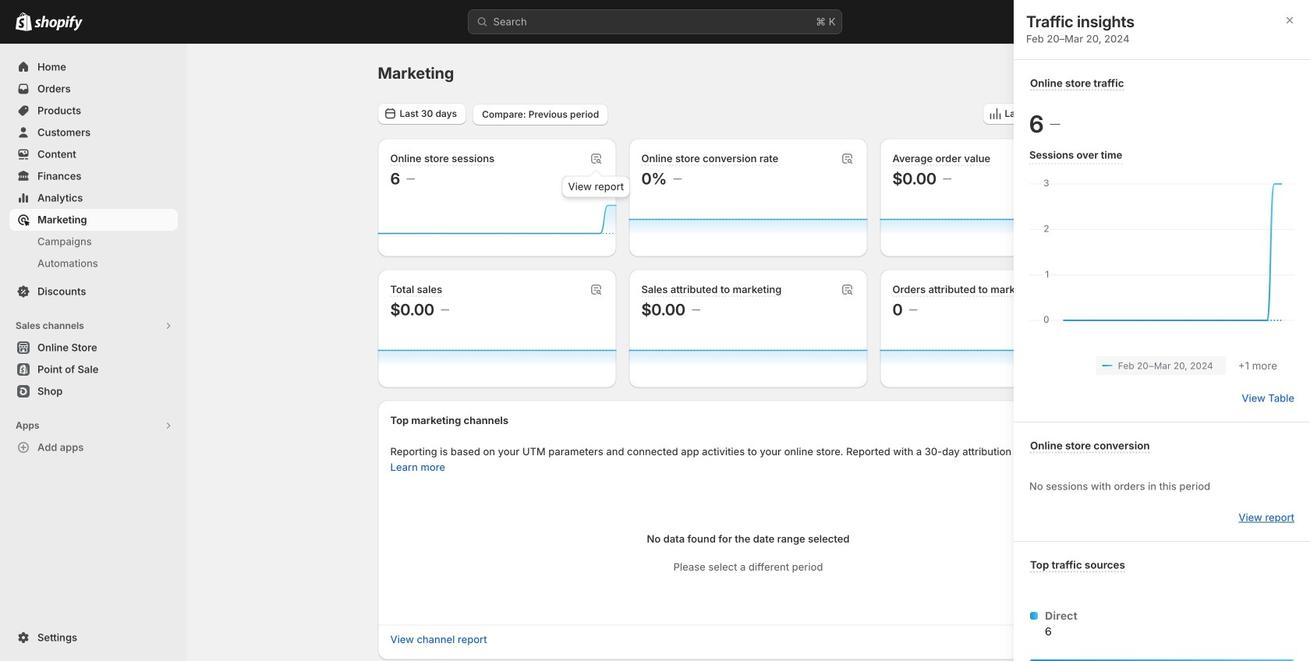 Task type: describe. For each thing, give the bounding box(es) containing it.
shopify image
[[34, 15, 83, 31]]



Task type: vqa. For each thing, say whether or not it's contained in the screenshot.
List on the right of the page
yes



Task type: locate. For each thing, give the bounding box(es) containing it.
list
[[1042, 356, 1282, 375]]



